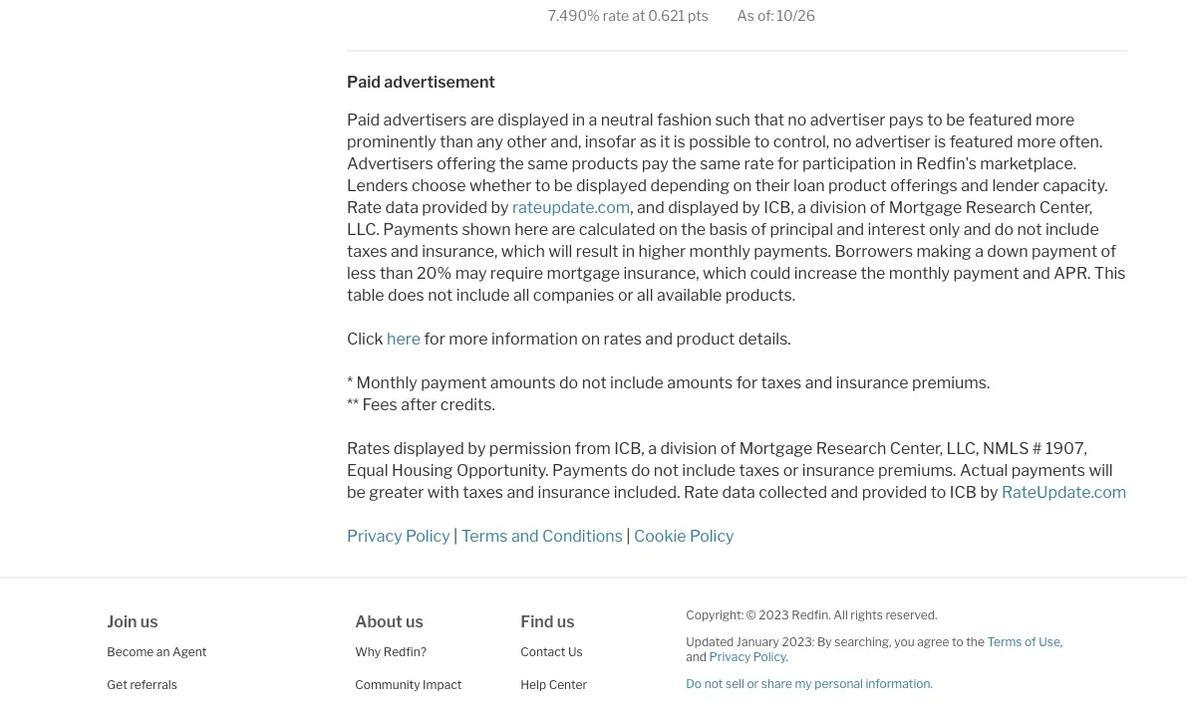 Task type: locate. For each thing, give the bounding box(es) containing it.
include up cookie policy link
[[682, 461, 736, 480]]

in
[[572, 110, 585, 130], [900, 154, 913, 173], [622, 242, 635, 261]]

amounts down available
[[667, 373, 733, 393]]

in up and,
[[572, 110, 585, 130]]

be up rateupdate.com link
[[554, 176, 573, 195]]

basis
[[709, 220, 748, 239]]

rateupdate.com
[[512, 198, 630, 217]]

1 horizontal spatial mortgage
[[889, 198, 962, 217]]

0 vertical spatial premiums.
[[912, 373, 990, 393]]

or right sell
[[747, 677, 759, 692]]

premiums.
[[912, 373, 990, 393], [878, 461, 956, 480]]

center, inside rates displayed by permission from icb, a division of mortgage research center, llc, nmls # 1907, equal housing opportunity. payments do not include taxes or insurance premiums. actual payments will be greater with taxes and insurance included. rate data collected and provided to icb by
[[890, 439, 943, 459]]

the right agree
[[966, 635, 985, 650]]

*
[[347, 373, 353, 393]]

0 horizontal spatial on
[[581, 329, 600, 349]]

personal
[[815, 677, 863, 692]]

not up down at the top right
[[1017, 220, 1042, 239]]

7.490
[[548, 7, 587, 24]]

lender
[[992, 176, 1040, 195]]

premiums. up llc,
[[912, 373, 990, 393]]

1 horizontal spatial is
[[934, 132, 946, 152]]

displayed
[[498, 110, 569, 130], [576, 176, 647, 195], [668, 198, 739, 217], [394, 439, 464, 459]]

2 us from the left
[[406, 613, 424, 632]]

0 horizontal spatial for
[[424, 329, 445, 349]]

agent
[[172, 645, 207, 660]]

. down agree
[[931, 677, 933, 692]]

0 vertical spatial center,
[[1039, 198, 1093, 217]]

rate up their
[[744, 154, 774, 173]]

be down the equal
[[347, 483, 366, 502]]

in inside , and displayed by icb, a division of mortgage research center, llc. payments shown here are calculated on the basis of principal and interest only and do not include taxes and insurance, which will result in higher monthly payments. borrowers making a down payment of less than 20% may require mortgage insurance, which could increase the monthly payment and apr. this table does not include all companies or all available products.
[[622, 242, 635, 261]]

interest
[[868, 220, 926, 239]]

help center
[[521, 678, 587, 692]]

1 horizontal spatial rate
[[684, 483, 719, 502]]

0 vertical spatial advertiser
[[810, 110, 886, 130]]

all down require
[[513, 286, 530, 305]]

which
[[501, 242, 545, 261], [703, 264, 747, 283]]

help center button
[[521, 678, 587, 692]]

0 horizontal spatial same
[[528, 154, 568, 173]]

here right the shown
[[514, 220, 548, 239]]

1 vertical spatial than
[[380, 264, 413, 283]]

insurance, down higher
[[623, 264, 699, 283]]

which up require
[[501, 242, 545, 261]]

paid inside paid advertisers are displayed in a neutral fashion such that no advertiser pays to be featured more prominently than any other and, insofar as it is possible to control, no advertiser is featured more often. advertisers offering the same products pay the same rate for participation in redfin's marketplace. lenders choose whether to be displayed depending on their loan product offerings and lender capacity. rate data provided by
[[347, 110, 380, 130]]

2 horizontal spatial do
[[995, 220, 1014, 239]]

not up included.
[[654, 461, 679, 480]]

are up any
[[470, 110, 494, 130]]

1 vertical spatial provided
[[862, 483, 927, 502]]

0 vertical spatial in
[[572, 110, 585, 130]]

here right the click
[[387, 329, 421, 349]]

to left icb
[[931, 483, 946, 502]]

displayed up housing
[[394, 439, 464, 459]]

1 horizontal spatial in
[[622, 242, 635, 261]]

contact
[[521, 645, 565, 660]]

us for about us
[[406, 613, 424, 632]]

no up the control,
[[788, 110, 807, 130]]

by down their
[[742, 198, 760, 217]]

privacy
[[347, 527, 402, 546], [709, 650, 751, 665]]

provided inside rates displayed by permission from icb, a division of mortgage research center, llc, nmls # 1907, equal housing opportunity. payments do not include taxes or insurance premiums. actual payments will be greater with taxes and insurance included. rate data collected and provided to icb by
[[862, 483, 927, 502]]

redfin?
[[384, 645, 427, 660]]

1 horizontal spatial provided
[[862, 483, 927, 502]]

1 vertical spatial for
[[424, 329, 445, 349]]

center, down capacity.
[[1039, 198, 1093, 217]]

1 is from the left
[[674, 132, 686, 152]]

whether
[[469, 176, 532, 195]]

2 vertical spatial in
[[622, 242, 635, 261]]

to inside rates displayed by permission from icb, a division of mortgage research center, llc, nmls # 1907, equal housing opportunity. payments do not include taxes or insurance premiums. actual payments will be greater with taxes and insurance included. rate data collected and provided to icb by
[[931, 483, 946, 502]]

and inside paid advertisers are displayed in a neutral fashion such that no advertiser pays to be featured more prominently than any other and, insofar as it is possible to control, no advertiser is featured more often. advertisers offering the same products pay the same rate for participation in redfin's marketplace. lenders choose whether to be displayed depending on their loan product offerings and lender capacity. rate data provided by
[[961, 176, 989, 195]]

on left their
[[733, 176, 752, 195]]

do not sell or share my personal information .
[[686, 677, 933, 692]]

0 horizontal spatial payments
[[383, 220, 459, 239]]

of down * monthly payment amounts do not include amounts for taxes and insurance premiums. ** fees after credits.
[[720, 439, 736, 459]]

for right here link
[[424, 329, 445, 349]]

, for terms of use
[[1060, 635, 1063, 650]]

or
[[618, 286, 634, 305], [783, 461, 799, 480], [747, 677, 759, 692]]

lenders
[[347, 176, 408, 195]]

us right join
[[140, 613, 158, 632]]

featured
[[968, 110, 1032, 130], [950, 132, 1013, 152]]

1 horizontal spatial all
[[637, 286, 653, 305]]

0 horizontal spatial which
[[501, 242, 545, 261]]

2 horizontal spatial be
[[946, 110, 965, 130]]

center,
[[1039, 198, 1093, 217], [890, 439, 943, 459]]

0 horizontal spatial do
[[559, 373, 578, 393]]

paid
[[347, 72, 381, 92], [347, 110, 380, 130]]

the up depending
[[672, 154, 697, 173]]

1 horizontal spatial icb,
[[764, 198, 794, 217]]

displayed inside rates displayed by permission from icb, a division of mortgage research center, llc, nmls # 1907, equal housing opportunity. payments do not include taxes or insurance premiums. actual payments will be greater with taxes and insurance included. rate data collected and provided to icb by
[[394, 439, 464, 459]]

become
[[107, 645, 154, 660]]

about
[[355, 613, 402, 632]]

taxes
[[347, 242, 387, 261], [761, 373, 802, 393], [739, 461, 780, 480], [463, 483, 503, 502]]

2 horizontal spatial in
[[900, 154, 913, 173]]

as of: 10/26
[[737, 7, 815, 24]]

may
[[455, 264, 487, 283]]

share
[[761, 677, 792, 692]]

2 horizontal spatial on
[[733, 176, 752, 195]]

will
[[548, 242, 573, 261], [1089, 461, 1113, 480]]

community impact
[[355, 678, 462, 692]]

division down * monthly payment amounts do not include amounts for taxes and insurance premiums. ** fees after credits.
[[660, 439, 717, 459]]

about us
[[355, 613, 424, 632]]

1 vertical spatial no
[[833, 132, 852, 152]]

rate
[[603, 7, 629, 24], [744, 154, 774, 173]]

premiums. inside rates displayed by permission from icb, a division of mortgage research center, llc, nmls # 1907, equal housing opportunity. payments do not include taxes or insurance premiums. actual payments will be greater with taxes and insurance included. rate data collected and provided to icb by
[[878, 461, 956, 480]]

information
[[491, 329, 578, 349], [866, 677, 931, 692]]

often.
[[1059, 132, 1103, 152]]

be up the redfin's
[[946, 110, 965, 130]]

rate up llc. at the left top of the page
[[347, 198, 382, 217]]

1 horizontal spatial be
[[554, 176, 573, 195]]

, inside , and
[[1060, 635, 1063, 650]]

displayed inside , and displayed by icb, a division of mortgage research center, llc. payments shown here are calculated on the basis of principal and interest only and do not include taxes and insurance, which will result in higher monthly payments. borrowers making a down payment of less than 20% may require mortgage insurance, which could increase the monthly payment and apr. this table does not include all companies or all available products.
[[668, 198, 739, 217]]

taxes inside * monthly payment amounts do not include amounts for taxes and insurance premiums. ** fees after credits.
[[761, 373, 802, 393]]

do down click here for more information on rates and product details.
[[559, 373, 578, 393]]

not
[[1017, 220, 1042, 239], [428, 286, 453, 305], [582, 373, 607, 393], [654, 461, 679, 480], [704, 677, 723, 692]]

us
[[140, 613, 158, 632], [406, 613, 424, 632], [557, 613, 575, 632]]

0 vertical spatial insurance
[[836, 373, 909, 393]]

1 horizontal spatial on
[[659, 220, 678, 239]]

do up included.
[[631, 461, 650, 480]]

terms
[[461, 527, 508, 546], [987, 635, 1022, 650]]

in down calculated
[[622, 242, 635, 261]]

companies
[[533, 286, 614, 305]]

no up participation
[[833, 132, 852, 152]]

it
[[660, 132, 670, 152]]

of inside rates displayed by permission from icb, a division of mortgage research center, llc, nmls # 1907, equal housing opportunity. payments do not include taxes or insurance premiums. actual payments will be greater with taxes and insurance included. rate data collected and provided to icb by
[[720, 439, 736, 459]]

0 horizontal spatial will
[[548, 242, 573, 261]]

1 paid from the top
[[347, 72, 381, 92]]

1 us from the left
[[140, 613, 158, 632]]

rateupdate.com link
[[1002, 483, 1127, 502]]

0 vertical spatial or
[[618, 286, 634, 305]]

1 same from the left
[[528, 154, 568, 173]]

searching,
[[835, 635, 892, 650]]

featured up marketplace.
[[968, 110, 1032, 130]]

more up often.
[[1036, 110, 1075, 130]]

advertisers
[[383, 110, 467, 130]]

3 us from the left
[[557, 613, 575, 632]]

0 vertical spatial do
[[995, 220, 1014, 239]]

0 horizontal spatial mortgage
[[739, 439, 813, 459]]

information down the companies
[[491, 329, 578, 349]]

a left down at the top right
[[975, 242, 984, 261]]

0 vertical spatial payments
[[383, 220, 459, 239]]

| left the cookie
[[626, 527, 630, 546]]

0 vertical spatial paid
[[347, 72, 381, 92]]

more right here link
[[449, 329, 488, 349]]

provided down choose
[[422, 198, 487, 217]]

for down details.
[[736, 373, 758, 393]]

does
[[388, 286, 424, 305]]

icb, inside rates displayed by permission from icb, a division of mortgage research center, llc, nmls # 1907, equal housing opportunity. payments do not include taxes or insurance premiums. actual payments will be greater with taxes and insurance included. rate data collected and provided to icb by
[[614, 439, 645, 459]]

1 horizontal spatial amounts
[[667, 373, 733, 393]]

the left basis in the right of the page
[[681, 220, 706, 239]]

a up insofar
[[589, 110, 597, 130]]

1 vertical spatial mortgage
[[739, 439, 813, 459]]

by
[[491, 198, 509, 217], [742, 198, 760, 217], [468, 439, 486, 459], [980, 483, 998, 502]]

not inside rates displayed by permission from icb, a division of mortgage research center, llc, nmls # 1907, equal housing opportunity. payments do not include taxes or insurance premiums. actual payments will be greater with taxes and insurance included. rate data collected and provided to icb by
[[654, 461, 679, 480]]

1 horizontal spatial ,
[[1060, 635, 1063, 650]]

here
[[514, 220, 548, 239], [387, 329, 421, 349]]

payments up "20%"
[[383, 220, 459, 239]]

rates
[[347, 439, 390, 459]]

2 horizontal spatial policy
[[753, 650, 786, 665]]

mortgage up collected
[[739, 439, 813, 459]]

0 horizontal spatial be
[[347, 483, 366, 502]]

0 vertical spatial privacy policy link
[[347, 527, 450, 546]]

product down available
[[676, 329, 735, 349]]

do up down at the top right
[[995, 220, 1014, 239]]

1 horizontal spatial than
[[440, 132, 473, 152]]

0 vertical spatial are
[[470, 110, 494, 130]]

advertiser up participation
[[810, 110, 886, 130]]

use
[[1039, 635, 1060, 650]]

no
[[788, 110, 807, 130], [833, 132, 852, 152]]

same down possible
[[700, 154, 741, 173]]

here inside , and displayed by icb, a division of mortgage research center, llc. payments shown here are calculated on the basis of principal and interest only and do not include taxes and insurance, which will result in higher monthly payments. borrowers making a down payment of less than 20% may require mortgage insurance, which could increase the monthly payment and apr. this table does not include all companies or all available products.
[[514, 220, 548, 239]]

0 horizontal spatial terms
[[461, 527, 508, 546]]

do inside rates displayed by permission from icb, a division of mortgage research center, llc, nmls # 1907, equal housing opportunity. payments do not include taxes or insurance premiums. actual payments will be greater with taxes and insurance included. rate data collected and provided to icb by
[[631, 461, 650, 480]]

result
[[576, 242, 619, 261]]

insurance inside * monthly payment amounts do not include amounts for taxes and insurance premiums. ** fees after credits.
[[836, 373, 909, 393]]

advertiser down pays
[[855, 132, 931, 152]]

than up "offering"
[[440, 132, 473, 152]]

insurance, up may
[[422, 242, 498, 261]]

0 horizontal spatial provided
[[422, 198, 487, 217]]

, inside , and displayed by icb, a division of mortgage research center, llc. payments shown here are calculated on the basis of principal and interest only and do not include taxes and insurance, which will result in higher monthly payments. borrowers making a down payment of less than 20% may require mortgage insurance, which could increase the monthly payment and apr. this table does not include all companies or all available products.
[[630, 198, 634, 217]]

data down "lenders"
[[385, 198, 419, 217]]

higher
[[639, 242, 686, 261]]

1 vertical spatial payments
[[552, 461, 628, 480]]

1 vertical spatial in
[[900, 154, 913, 173]]

sell
[[726, 677, 744, 692]]

updated
[[686, 635, 734, 650]]

2 vertical spatial payment
[[421, 373, 487, 393]]

us right find
[[557, 613, 575, 632]]

borrowers
[[835, 242, 913, 261]]

monthly down making
[[889, 264, 950, 283]]

0 horizontal spatial division
[[660, 439, 717, 459]]

is right it
[[674, 132, 686, 152]]

policy for |
[[406, 527, 450, 546]]

products
[[572, 154, 638, 173]]

referrals
[[130, 678, 177, 692]]

0 horizontal spatial |
[[454, 527, 458, 546]]

10/26
[[777, 7, 815, 24]]

2 horizontal spatial or
[[783, 461, 799, 480]]

1 horizontal spatial here
[[514, 220, 548, 239]]

0 vertical spatial product
[[828, 176, 887, 195]]

mortgage inside rates displayed by permission from icb, a division of mortgage research center, llc, nmls # 1907, equal housing opportunity. payments do not include taxes or insurance premiums. actual payments will be greater with taxes and insurance included. rate data collected and provided to icb by
[[739, 439, 813, 459]]

privacy for privacy policy | terms and conditions | cookie policy
[[347, 527, 402, 546]]

icb, inside , and displayed by icb, a division of mortgage research center, llc. payments shown here are calculated on the basis of principal and interest only and do not include taxes and insurance, which will result in higher monthly payments. borrowers making a down payment of less than 20% may require mortgage insurance, which could increase the monthly payment and apr. this table does not include all companies or all available products.
[[764, 198, 794, 217]]

1 horizontal spatial payments
[[552, 461, 628, 480]]

, for rateupdate.com
[[630, 198, 634, 217]]

than up does
[[380, 264, 413, 283]]

rate right %
[[603, 7, 629, 24]]

amounts up credits.
[[490, 373, 556, 393]]

0 vertical spatial privacy
[[347, 527, 402, 546]]

same down and,
[[528, 154, 568, 173]]

payment down down at the top right
[[953, 264, 1019, 283]]

2 paid from the top
[[347, 110, 380, 130]]

| down with
[[454, 527, 458, 546]]

1 | from the left
[[454, 527, 458, 546]]

click here for more information on rates and product details.
[[347, 329, 791, 349]]

will up mortgage
[[548, 242, 573, 261]]

for inside * monthly payment amounts do not include amounts for taxes and insurance premiums. ** fees after credits.
[[736, 373, 758, 393]]

0 vertical spatial payment
[[1032, 242, 1098, 261]]

0 horizontal spatial monthly
[[689, 242, 750, 261]]

division
[[810, 198, 867, 217], [660, 439, 717, 459]]

rate inside paid advertisers are displayed in a neutral fashion such that no advertiser pays to be featured more prominently than any other and, insofar as it is possible to control, no advertiser is featured more often. advertisers offering the same products pay the same rate for participation in redfin's marketplace. lenders choose whether to be displayed depending on their loan product offerings and lender capacity. rate data provided by
[[744, 154, 774, 173]]

1 horizontal spatial .
[[931, 677, 933, 692]]

will up rateupdate.com link
[[1089, 461, 1113, 480]]

us for join us
[[140, 613, 158, 632]]

policy right the cookie
[[690, 527, 734, 546]]

1 horizontal spatial rate
[[744, 154, 774, 173]]

payments inside rates displayed by permission from icb, a division of mortgage research center, llc, nmls # 1907, equal housing opportunity. payments do not include taxes or insurance premiums. actual payments will be greater with taxes and insurance included. rate data collected and provided to icb by
[[552, 461, 628, 480]]

0 horizontal spatial policy
[[406, 527, 450, 546]]

0 horizontal spatial than
[[380, 264, 413, 283]]

on left the rates
[[581, 329, 600, 349]]

redfin's
[[916, 154, 977, 173]]

. down 2023:
[[786, 650, 788, 665]]

prominently
[[347, 132, 436, 152]]

privacy policy link down greater
[[347, 527, 450, 546]]

**
[[347, 395, 359, 415]]

1 amounts from the left
[[490, 373, 556, 393]]

by down whether
[[491, 198, 509, 217]]

0 vertical spatial here
[[514, 220, 548, 239]]

after
[[401, 395, 437, 415]]

2 is from the left
[[934, 132, 946, 152]]

1 horizontal spatial policy
[[690, 527, 734, 546]]

1 horizontal spatial privacy policy link
[[709, 650, 786, 665]]

to right agree
[[952, 635, 964, 650]]

0 vertical spatial .
[[786, 650, 788, 665]]

0 horizontal spatial all
[[513, 286, 530, 305]]

paid for paid advertisement
[[347, 72, 381, 92]]

0 horizontal spatial data
[[385, 198, 419, 217]]

premiums. down llc,
[[878, 461, 956, 480]]

privacy policy link down january
[[709, 650, 786, 665]]

paid advertisers are displayed in a neutral fashion such that no advertiser pays to be featured more prominently than any other and, insofar as it is possible to control, no advertiser is featured more often. advertisers offering the same products pay the same rate for participation in redfin's marketplace. lenders choose whether to be displayed depending on their loan product offerings and lender capacity. rate data provided by
[[347, 110, 1108, 217]]

0 vertical spatial on
[[733, 176, 752, 195]]

1 vertical spatial center,
[[890, 439, 943, 459]]

0 vertical spatial rate
[[347, 198, 382, 217]]

division inside , and displayed by icb, a division of mortgage research center, llc. payments shown here are calculated on the basis of principal and interest only and do not include taxes and insurance, which will result in higher monthly payments. borrowers making a down payment of less than 20% may require mortgage insurance, which could increase the monthly payment and apr. this table does not include all companies or all available products.
[[810, 198, 867, 217]]

an
[[156, 645, 170, 660]]

1 all from the left
[[513, 286, 530, 305]]

1 horizontal spatial us
[[406, 613, 424, 632]]

research
[[966, 198, 1036, 217], [816, 439, 886, 459]]

all
[[513, 286, 530, 305], [637, 286, 653, 305]]

more up marketplace.
[[1017, 132, 1056, 152]]

0 vertical spatial for
[[778, 154, 799, 173]]

products.
[[725, 286, 795, 305]]

research up collected
[[816, 439, 886, 459]]

0 horizontal spatial center,
[[890, 439, 943, 459]]

copyright: © 2023 redfin. all rights reserved.
[[686, 609, 937, 623]]

amounts
[[490, 373, 556, 393], [667, 373, 733, 393]]

a inside rates displayed by permission from icb, a division of mortgage research center, llc, nmls # 1907, equal housing opportunity. payments do not include taxes or insurance premiums. actual payments will be greater with taxes and insurance included. rate data collected and provided to icb by
[[648, 439, 657, 459]]

0 horizontal spatial us
[[140, 613, 158, 632]]

rateupdate.com
[[1002, 483, 1127, 502]]

0 vertical spatial no
[[788, 110, 807, 130]]

1 horizontal spatial same
[[700, 154, 741, 173]]

featured up the redfin's
[[950, 132, 1013, 152]]

impact
[[423, 678, 462, 692]]

and inside , and
[[686, 650, 707, 665]]

1 vertical spatial rate
[[684, 483, 719, 502]]

.
[[786, 650, 788, 665], [931, 677, 933, 692]]

0 vertical spatial mortgage
[[889, 198, 962, 217]]

terms left use
[[987, 635, 1022, 650]]

0 horizontal spatial icb,
[[614, 439, 645, 459]]

1 vertical spatial on
[[659, 220, 678, 239]]

policy down with
[[406, 527, 450, 546]]

a up principal
[[798, 198, 806, 217]]

payment up apr.
[[1032, 242, 1098, 261]]

0 vertical spatial ,
[[630, 198, 634, 217]]

in up offerings at the top of the page
[[900, 154, 913, 173]]

research down lender
[[966, 198, 1036, 217]]

1 horizontal spatial are
[[552, 220, 576, 239]]

terms down opportunity.
[[461, 527, 508, 546]]

1 vertical spatial monthly
[[889, 264, 950, 283]]

or up the rates
[[618, 286, 634, 305]]

loan
[[793, 176, 825, 195]]

monthly down basis in the right of the page
[[689, 242, 750, 261]]

center, left llc,
[[890, 439, 943, 459]]

0 horizontal spatial rate
[[603, 7, 629, 24]]

taxes up collected
[[739, 461, 780, 480]]

rate inside paid advertisers are displayed in a neutral fashion such that no advertiser pays to be featured more prominently than any other and, insofar as it is possible to control, no advertiser is featured more often. advertisers offering the same products pay the same rate for participation in redfin's marketplace. lenders choose whether to be displayed depending on their loan product offerings and lender capacity. rate data provided by
[[347, 198, 382, 217]]

payments down from
[[552, 461, 628, 480]]

0 horizontal spatial information
[[491, 329, 578, 349]]

than
[[440, 132, 473, 152], [380, 264, 413, 283]]

community
[[355, 678, 420, 692]]

get
[[107, 678, 127, 692]]

will inside rates displayed by permission from icb, a division of mortgage research center, llc, nmls # 1907, equal housing opportunity. payments do not include taxes or insurance premiums. actual payments will be greater with taxes and insurance included. rate data collected and provided to icb by
[[1089, 461, 1113, 480]]

why
[[355, 645, 381, 660]]

2 vertical spatial on
[[581, 329, 600, 349]]

1 vertical spatial data
[[722, 483, 755, 502]]

for down the control,
[[778, 154, 799, 173]]

include inside rates displayed by permission from icb, a division of mortgage research center, llc, nmls # 1907, equal housing opportunity. payments do not include taxes or insurance premiums. actual payments will be greater with taxes and insurance included. rate data collected and provided to icb by
[[682, 461, 736, 480]]

1 vertical spatial division
[[660, 439, 717, 459]]

privacy down greater
[[347, 527, 402, 546]]

1 horizontal spatial product
[[828, 176, 887, 195]]

0 horizontal spatial payment
[[421, 373, 487, 393]]

include down may
[[456, 286, 510, 305]]

mortgage inside , and displayed by icb, a division of mortgage research center, llc. payments shown here are calculated on the basis of principal and interest only and do not include taxes and insurance, which will result in higher monthly payments. borrowers making a down payment of less than 20% may require mortgage insurance, which could increase the monthly payment and apr. this table does not include all companies or all available products.
[[889, 198, 962, 217]]

llc.
[[347, 220, 380, 239]]



Task type: vqa. For each thing, say whether or not it's contained in the screenshot.
'offerings'
yes



Task type: describe. For each thing, give the bounding box(es) containing it.
equal
[[347, 461, 388, 480]]

product inside paid advertisers are displayed in a neutral fashion such that no advertiser pays to be featured more prominently than any other and, insofar as it is possible to control, no advertiser is featured more often. advertisers offering the same products pay the same rate for participation in redfin's marketplace. lenders choose whether to be displayed depending on their loan product offerings and lender capacity. rate data provided by
[[828, 176, 887, 195]]

offering
[[437, 154, 496, 173]]

1907,
[[1046, 439, 1087, 459]]

copyright:
[[686, 609, 744, 623]]

fashion
[[657, 110, 712, 130]]

here link
[[387, 329, 421, 349]]

or inside rates displayed by permission from icb, a division of mortgage research center, llc, nmls # 1907, equal housing opportunity. payments do not include taxes or insurance premiums. actual payments will be greater with taxes and insurance included. rate data collected and provided to icb by
[[783, 461, 799, 480]]

housing
[[392, 461, 453, 480]]

1 vertical spatial advertiser
[[855, 132, 931, 152]]

taxes inside , and displayed by icb, a division of mortgage research center, llc. payments shown here are calculated on the basis of principal and interest only and do not include taxes and insurance, which will result in higher monthly payments. borrowers making a down payment of less than 20% may require mortgage insurance, which could increase the monthly payment and apr. this table does not include all companies or all available products.
[[347, 242, 387, 261]]

rates
[[604, 329, 642, 349]]

available
[[657, 286, 722, 305]]

1 horizontal spatial monthly
[[889, 264, 950, 283]]

participation
[[802, 154, 896, 173]]

find
[[521, 613, 554, 632]]

as
[[640, 132, 657, 152]]

why redfin?
[[355, 645, 427, 660]]

calculated
[[579, 220, 655, 239]]

2 same from the left
[[700, 154, 741, 173]]

0 vertical spatial information
[[491, 329, 578, 349]]

1 horizontal spatial no
[[833, 132, 852, 152]]

as
[[737, 7, 755, 24]]

control,
[[773, 132, 830, 152]]

for inside paid advertisers are displayed in a neutral fashion such that no advertiser pays to be featured more prominently than any other and, insofar as it is possible to control, no advertiser is featured more often. advertisers offering the same products pay the same rate for participation in redfin's marketplace. lenders choose whether to be displayed depending on their loan product offerings and lender capacity. rate data provided by
[[778, 154, 799, 173]]

all
[[834, 609, 848, 623]]

marketplace.
[[980, 154, 1077, 173]]

pts
[[688, 7, 709, 24]]

us for find us
[[557, 613, 575, 632]]

my
[[795, 677, 812, 692]]

1 vertical spatial payment
[[953, 264, 1019, 283]]

the up whether
[[499, 154, 524, 173]]

click
[[347, 329, 383, 349]]

2023
[[759, 609, 789, 623]]

monthly
[[356, 373, 417, 393]]

greater
[[369, 483, 424, 502]]

on inside paid advertisers are displayed in a neutral fashion such that no advertiser pays to be featured more prominently than any other and, insofar as it is possible to control, no advertiser is featured more often. advertisers offering the same products pay the same rate for participation in redfin's marketplace. lenders choose whether to be displayed depending on their loan product offerings and lender capacity. rate data provided by
[[733, 176, 752, 195]]

rights
[[851, 609, 883, 623]]

to right pays
[[927, 110, 943, 130]]

1 vertical spatial featured
[[950, 132, 1013, 152]]

2 | from the left
[[626, 527, 630, 546]]

%
[[587, 7, 600, 24]]

are inside , and displayed by icb, a division of mortgage research center, llc. payments shown here are calculated on the basis of principal and interest only and do not include taxes and insurance, which will result in higher monthly payments. borrowers making a down payment of less than 20% may require mortgage insurance, which could increase the monthly payment and apr. this table does not include all companies or all available products.
[[552, 220, 576, 239]]

are inside paid advertisers are displayed in a neutral fashion such that no advertiser pays to be featured more prominently than any other and, insofar as it is possible to control, no advertiser is featured more often. advertisers offering the same products pay the same rate for participation in redfin's marketplace. lenders choose whether to be displayed depending on their loan product offerings and lender capacity. rate data provided by
[[470, 110, 494, 130]]

not down "20%"
[[428, 286, 453, 305]]

credits.
[[440, 395, 495, 415]]

0 vertical spatial which
[[501, 242, 545, 261]]

of up this on the top right
[[1101, 242, 1116, 261]]

privacy for privacy policy .
[[709, 650, 751, 665]]

2 vertical spatial more
[[449, 329, 488, 349]]

nmls
[[983, 439, 1029, 459]]

include inside * monthly payment amounts do not include amounts for taxes and insurance premiums. ** fees after credits.
[[610, 373, 664, 393]]

center, inside , and displayed by icb, a division of mortgage research center, llc. payments shown here are calculated on the basis of principal and interest only and do not include taxes and insurance, which will result in higher monthly payments. borrowers making a down payment of less than 20% may require mortgage insurance, which could increase the monthly payment and apr. this table does not include all companies or all available products.
[[1039, 198, 1093, 217]]

a inside paid advertisers are displayed in a neutral fashion such that no advertiser pays to be featured more prominently than any other and, insofar as it is possible to control, no advertiser is featured more often. advertisers offering the same products pay the same rate for participation in redfin's marketplace. lenders choose whether to be displayed depending on their loan product offerings and lender capacity. rate data provided by
[[589, 110, 597, 130]]

less
[[347, 264, 376, 283]]

terms of use link
[[987, 635, 1060, 650]]

center
[[549, 678, 587, 692]]

increase
[[794, 264, 857, 283]]

us
[[568, 645, 583, 660]]

0 horizontal spatial here
[[387, 329, 421, 349]]

contact us
[[521, 645, 583, 660]]

collected
[[759, 483, 827, 502]]

capacity.
[[1043, 176, 1108, 195]]

neutral
[[601, 110, 653, 130]]

1 vertical spatial more
[[1017, 132, 1056, 152]]

at
[[632, 7, 645, 24]]

do inside * monthly payment amounts do not include amounts for taxes and insurance premiums. ** fees after credits.
[[559, 373, 578, 393]]

cookie
[[634, 527, 686, 546]]

premiums. inside * monthly payment amounts do not include amounts for taxes and insurance premiums. ** fees after credits.
[[912, 373, 990, 393]]

get referrals button
[[107, 678, 177, 692]]

0 vertical spatial rate
[[603, 7, 629, 24]]

policy for .
[[753, 650, 786, 665]]

making
[[917, 242, 972, 261]]

0 horizontal spatial insurance,
[[422, 242, 498, 261]]

data inside paid advertisers are displayed in a neutral fashion such that no advertiser pays to be featured more prominently than any other and, insofar as it is possible to control, no advertiser is featured more often. advertisers offering the same products pay the same rate for participation in redfin's marketplace. lenders choose whether to be displayed depending on their loan product offerings and lender capacity. rate data provided by
[[385, 198, 419, 217]]

and inside * monthly payment amounts do not include amounts for taxes and insurance premiums. ** fees after credits.
[[805, 373, 833, 393]]

displayed up other
[[498, 110, 569, 130]]

1 horizontal spatial which
[[703, 264, 747, 283]]

pay
[[642, 154, 668, 173]]

by inside , and displayed by icb, a division of mortgage research center, llc. payments shown here are calculated on the basis of principal and interest only and do not include taxes and insurance, which will result in higher monthly payments. borrowers making a down payment of less than 20% may require mortgage insurance, which could increase the monthly payment and apr. this table does not include all companies or all available products.
[[742, 198, 760, 217]]

fees
[[362, 395, 397, 415]]

on inside , and displayed by icb, a division of mortgage research center, llc. payments shown here are calculated on the basis of principal and interest only and do not include taxes and insurance, which will result in higher monthly payments. borrowers making a down payment of less than 20% may require mortgage insurance, which could increase the monthly payment and apr. this table does not include all companies or all available products.
[[659, 220, 678, 239]]

reserved.
[[886, 609, 937, 623]]

1 horizontal spatial information
[[866, 677, 931, 692]]

research inside rates displayed by permission from icb, a division of mortgage research center, llc, nmls # 1907, equal housing opportunity. payments do not include taxes or insurance premiums. actual payments will be greater with taxes and insurance included. rate data collected and provided to icb by
[[816, 439, 886, 459]]

offerings
[[890, 176, 958, 195]]

taxes down opportunity.
[[463, 483, 503, 502]]

llc,
[[947, 439, 979, 459]]

payments.
[[754, 242, 831, 261]]

1 vertical spatial .
[[931, 677, 933, 692]]

1 horizontal spatial insurance,
[[623, 264, 699, 283]]

paid advertisement
[[347, 72, 495, 92]]

be inside rates displayed by permission from icb, a division of mortgage research center, llc, nmls # 1907, equal housing opportunity. payments do not include taxes or insurance premiums. actual payments will be greater with taxes and insurance included. rate data collected and provided to icb by
[[347, 483, 366, 502]]

to up rateupdate.com
[[535, 176, 550, 195]]

0 horizontal spatial product
[[676, 329, 735, 349]]

by inside paid advertisers are displayed in a neutral fashion such that no advertiser pays to be featured more prominently than any other and, insofar as it is possible to control, no advertiser is featured more often. advertisers offering the same products pay the same rate for participation in redfin's marketplace. lenders choose whether to be displayed depending on their loan product offerings and lender capacity. rate data provided by
[[491, 198, 509, 217]]

2023:
[[782, 635, 815, 650]]

to down that
[[754, 132, 770, 152]]

than inside , and displayed by icb, a division of mortgage research center, llc. payments shown here are calculated on the basis of principal and interest only and do not include taxes and insurance, which will result in higher monthly payments. borrowers making a down payment of less than 20% may require mortgage insurance, which could increase the monthly payment and apr. this table does not include all companies or all available products.
[[380, 264, 413, 283]]

0 vertical spatial terms
[[461, 527, 508, 546]]

do inside , and displayed by icb, a division of mortgage research center, llc. payments shown here are calculated on the basis of principal and interest only and do not include taxes and insurance, which will result in higher monthly payments. borrowers making a down payment of less than 20% may require mortgage insurance, which could increase the monthly payment and apr. this table does not include all companies or all available products.
[[995, 220, 1014, 239]]

1 horizontal spatial terms
[[987, 635, 1022, 650]]

by up opportunity.
[[468, 439, 486, 459]]

down
[[987, 242, 1028, 261]]

20%
[[417, 264, 452, 283]]

division inside rates displayed by permission from icb, a division of mortgage research center, llc, nmls # 1907, equal housing opportunity. payments do not include taxes or insurance premiums. actual payments will be greater with taxes and insurance included. rate data collected and provided to icb by
[[660, 439, 717, 459]]

0 vertical spatial featured
[[968, 110, 1032, 130]]

0.621
[[648, 7, 685, 24]]

any
[[477, 132, 503, 152]]

include up apr.
[[1046, 220, 1099, 239]]

why redfin? button
[[355, 645, 427, 660]]

1 vertical spatial insurance
[[802, 461, 875, 480]]

require
[[490, 264, 543, 283]]

the down borrowers
[[861, 264, 886, 283]]

not inside * monthly payment amounts do not include amounts for taxes and insurance premiums. ** fees after credits.
[[582, 373, 607, 393]]

redfin.
[[792, 609, 831, 623]]

advertisement
[[384, 72, 495, 92]]

displayed down products
[[576, 176, 647, 195]]

2 all from the left
[[637, 286, 653, 305]]

privacy policy .
[[709, 650, 788, 665]]

do
[[686, 677, 702, 692]]

0 horizontal spatial .
[[786, 650, 788, 665]]

2 horizontal spatial payment
[[1032, 242, 1098, 261]]

with
[[427, 483, 459, 502]]

cookie policy link
[[634, 527, 734, 546]]

provided inside paid advertisers are displayed in a neutral fashion such that no advertiser pays to be featured more prominently than any other and, insofar as it is possible to control, no advertiser is featured more often. advertisers offering the same products pay the same rate for participation in redfin's marketplace. lenders choose whether to be displayed depending on their loan product offerings and lender capacity. rate data provided by
[[422, 198, 487, 217]]

opportunity.
[[456, 461, 549, 480]]

details.
[[738, 329, 791, 349]]

of:
[[757, 7, 774, 24]]

payment inside * monthly payment amounts do not include amounts for taxes and insurance premiums. ** fees after credits.
[[421, 373, 487, 393]]

not right "do"
[[704, 677, 723, 692]]

research inside , and displayed by icb, a division of mortgage research center, llc. payments shown here are calculated on the basis of principal and interest only and do not include taxes and insurance, which will result in higher monthly payments. borrowers making a down payment of less than 20% may require mortgage insurance, which could increase the monthly payment and apr. this table does not include all companies or all available products.
[[966, 198, 1036, 217]]

2 amounts from the left
[[667, 373, 733, 393]]

could
[[750, 264, 791, 283]]

their
[[755, 176, 790, 195]]

table
[[347, 286, 384, 305]]

will inside , and displayed by icb, a division of mortgage research center, llc. payments shown here are calculated on the basis of principal and interest only and do not include taxes and insurance, which will result in higher monthly payments. borrowers making a down payment of less than 20% may require mortgage insurance, which could increase the monthly payment and apr. this table does not include all companies or all available products.
[[548, 242, 573, 261]]

depending
[[650, 176, 730, 195]]

data inside rates displayed by permission from icb, a division of mortgage research center, llc, nmls # 1907, equal housing opportunity. payments do not include taxes or insurance premiums. actual payments will be greater with taxes and insurance included. rate data collected and provided to icb by
[[722, 483, 755, 502]]

0 vertical spatial more
[[1036, 110, 1075, 130]]

rate inside rates displayed by permission from icb, a division of mortgage research center, llc, nmls # 1907, equal housing opportunity. payments do not include taxes or insurance premiums. actual payments will be greater with taxes and insurance included. rate data collected and provided to icb by
[[684, 483, 719, 502]]

from
[[575, 439, 611, 459]]

only
[[929, 220, 960, 239]]

of left use
[[1025, 635, 1036, 650]]

other
[[507, 132, 547, 152]]

paid for paid advertisers are displayed in a neutral fashion such that no advertiser pays to be featured more prominently than any other and, insofar as it is possible to control, no advertiser is featured more often. advertisers offering the same products pay the same rate for participation in redfin's marketplace. lenders choose whether to be displayed depending on their loan product offerings and lender capacity. rate data provided by
[[347, 110, 380, 130]]

find us
[[521, 613, 575, 632]]

, and
[[686, 635, 1063, 665]]

payments inside , and displayed by icb, a division of mortgage research center, llc. payments shown here are calculated on the basis of principal and interest only and do not include taxes and insurance, which will result in higher monthly payments. borrowers making a down payment of less than 20% may require mortgage insurance, which could increase the monthly payment and apr. this table does not include all companies or all available products.
[[383, 220, 459, 239]]

* monthly payment amounts do not include amounts for taxes and insurance premiums. ** fees after credits.
[[347, 373, 990, 415]]

by down the actual
[[980, 483, 998, 502]]

©
[[746, 609, 756, 623]]

than inside paid advertisers are displayed in a neutral fashion such that no advertiser pays to be featured more prominently than any other and, insofar as it is possible to control, no advertiser is featured more often. advertisers offering the same products pay the same rate for participation in redfin's marketplace. lenders choose whether to be displayed depending on their loan product offerings and lender capacity. rate data provided by
[[440, 132, 473, 152]]

by
[[817, 635, 832, 650]]

2 vertical spatial insurance
[[538, 483, 610, 502]]

of right basis in the right of the page
[[751, 220, 767, 239]]

updated january 2023: by searching, you agree to the terms of use
[[686, 635, 1060, 650]]

of up interest
[[870, 198, 885, 217]]

community impact button
[[355, 678, 462, 692]]

contact us button
[[521, 645, 583, 660]]

2 vertical spatial or
[[747, 677, 759, 692]]

or inside , and displayed by icb, a division of mortgage research center, llc. payments shown here are calculated on the basis of principal and interest only and do not include taxes and insurance, which will result in higher monthly payments. borrowers making a down payment of less than 20% may require mortgage insurance, which could increase the monthly payment and apr. this table does not include all companies or all available products.
[[618, 286, 634, 305]]

#
[[1033, 439, 1042, 459]]



